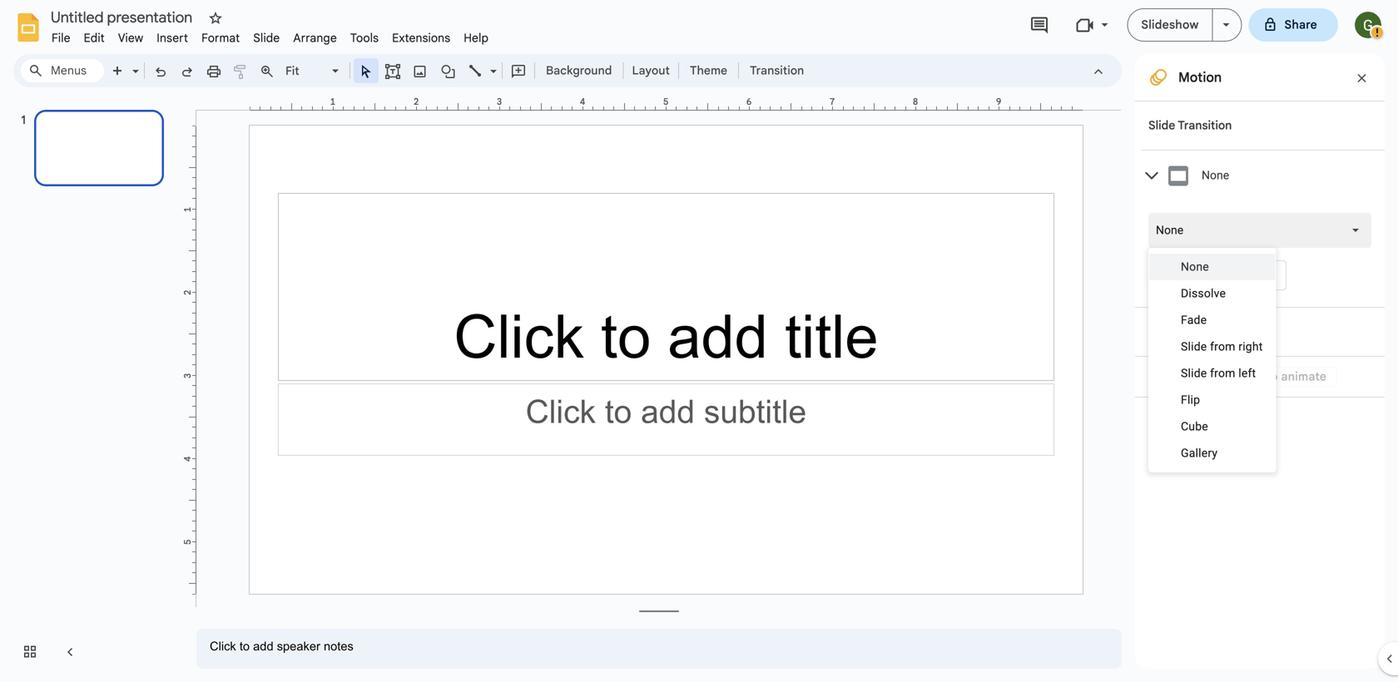 Task type: locate. For each thing, give the bounding box(es) containing it.
0 vertical spatial transition
[[750, 63, 804, 78]]

1 horizontal spatial transition
[[1178, 118, 1232, 133]]

none inside tab
[[1202, 169, 1230, 182]]

select an object to animate
[[1171, 370, 1327, 384]]

none
[[1202, 169, 1230, 182], [1156, 223, 1184, 237], [1181, 260, 1209, 274]]

shape image
[[439, 59, 458, 82]]

transition right theme
[[750, 63, 804, 78]]

menu bar containing file
[[45, 22, 495, 49]]

slide inside motion 'section'
[[1149, 118, 1176, 133]]

presentation options image
[[1223, 23, 1230, 27]]

none down slide transition
[[1202, 169, 1230, 182]]

share
[[1285, 17, 1318, 32]]

navigation inside motion application
[[0, 94, 183, 683]]

0 vertical spatial none
[[1202, 169, 1230, 182]]

2 vertical spatial none
[[1181, 260, 1209, 274]]

object animations
[[1149, 325, 1250, 339]]

slideshow
[[1141, 17, 1199, 32]]

background
[[546, 63, 612, 78]]

insert menu item
[[150, 28, 195, 48]]

2 from from the top
[[1210, 367, 1236, 380]]

1 vertical spatial from
[[1210, 367, 1236, 380]]

1 vertical spatial none
[[1156, 223, 1184, 237]]

slideshow button
[[1127, 8, 1213, 42]]

insert
[[157, 31, 188, 45]]

slide
[[253, 31, 280, 45], [1149, 118, 1176, 133], [1181, 340, 1207, 354], [1181, 367, 1207, 380]]

select
[[1171, 370, 1207, 384]]

menu bar
[[45, 22, 495, 49]]

1 from from the top
[[1210, 340, 1236, 354]]

motion
[[1179, 69, 1222, 86]]

play button
[[1149, 411, 1214, 441]]

slide inside menu item
[[253, 31, 280, 45]]

to inside apply to all slides button
[[1206, 269, 1216, 282]]

object
[[1149, 325, 1186, 339]]

transition down motion
[[1178, 118, 1232, 133]]

from for right
[[1210, 340, 1236, 354]]

slides
[[1233, 269, 1261, 282]]

to right left
[[1267, 370, 1278, 384]]

slide menu item
[[247, 28, 287, 48]]

to inside select an object to animate button
[[1267, 370, 1278, 384]]

layout button
[[627, 58, 675, 83]]

animations
[[1188, 325, 1250, 339]]

background button
[[539, 58, 620, 83]]

none option
[[1156, 222, 1184, 239]]

0 horizontal spatial transition
[[750, 63, 804, 78]]

help menu item
[[457, 28, 495, 48]]

tools menu item
[[344, 28, 385, 48]]

dissolve
[[1181, 287, 1226, 300]]

1 vertical spatial transition
[[1178, 118, 1232, 133]]

0 vertical spatial from
[[1210, 340, 1236, 354]]

to
[[1206, 269, 1216, 282], [1267, 370, 1278, 384]]

from for left
[[1210, 367, 1236, 380]]

format menu item
[[195, 28, 247, 48]]

from left left
[[1210, 367, 1236, 380]]

list box containing none
[[1149, 248, 1276, 473]]

none tab
[[1142, 150, 1385, 201]]

help
[[464, 31, 489, 45]]

list box
[[1149, 248, 1276, 473]]

none up dissolve
[[1181, 260, 1209, 274]]

transition button
[[743, 58, 812, 83]]

slide for slide from left
[[1181, 367, 1207, 380]]

none list box
[[1149, 213, 1372, 248]]

Rename text field
[[45, 7, 202, 27]]

none up 'apply' at the right
[[1156, 223, 1184, 237]]

transition
[[750, 63, 804, 78], [1178, 118, 1232, 133]]

navigation
[[0, 94, 183, 683]]

1 horizontal spatial to
[[1267, 370, 1278, 384]]

layout
[[632, 63, 670, 78]]

to left the all
[[1206, 269, 1216, 282]]

from down animations
[[1210, 340, 1236, 354]]

0 horizontal spatial to
[[1206, 269, 1216, 282]]

extensions
[[392, 31, 451, 45]]

flip
[[1181, 393, 1200, 407]]

0 vertical spatial to
[[1206, 269, 1216, 282]]

format
[[202, 31, 240, 45]]

1 vertical spatial to
[[1267, 370, 1278, 384]]

from
[[1210, 340, 1236, 354], [1210, 367, 1236, 380]]

file
[[52, 31, 70, 45]]



Task type: describe. For each thing, give the bounding box(es) containing it.
gallery
[[1181, 447, 1218, 460]]

tools
[[350, 31, 379, 45]]

cube
[[1181, 420, 1209, 434]]

none tab panel
[[1142, 201, 1385, 307]]

slide transition
[[1149, 118, 1232, 133]]

Menus field
[[21, 59, 104, 82]]

menu bar inside menu bar banner
[[45, 22, 495, 49]]

none inside tab panel
[[1156, 223, 1184, 237]]

arrange
[[293, 31, 337, 45]]

select an object to animate button
[[1149, 367, 1338, 387]]

motion application
[[0, 0, 1398, 683]]

view
[[118, 31, 143, 45]]

slide from left
[[1181, 367, 1256, 380]]

apply to all slides
[[1175, 269, 1261, 282]]

theme
[[690, 63, 728, 78]]

Star checkbox
[[204, 7, 227, 30]]

view menu item
[[111, 28, 150, 48]]

left
[[1239, 367, 1256, 380]]

main toolbar
[[103, 58, 813, 83]]

slide for slide from right
[[1181, 340, 1207, 354]]

extensions menu item
[[385, 28, 457, 48]]

share button
[[1249, 8, 1338, 42]]

object
[[1227, 370, 1263, 384]]

transition inside "transition" button
[[750, 63, 804, 78]]

an
[[1210, 370, 1224, 384]]

edit
[[84, 31, 105, 45]]

transition inside motion 'section'
[[1178, 118, 1232, 133]]

fade
[[1181, 313, 1207, 327]]

slide for slide
[[253, 31, 280, 45]]

slide for slide transition
[[1149, 118, 1176, 133]]

arrange menu item
[[287, 28, 344, 48]]

edit menu item
[[77, 28, 111, 48]]

file menu item
[[45, 28, 77, 48]]

play
[[1169, 419, 1194, 433]]

Zoom text field
[[283, 59, 330, 82]]

right
[[1239, 340, 1263, 354]]

apply to all slides button
[[1149, 261, 1287, 290]]

apply
[[1175, 269, 1203, 282]]

insert image image
[[411, 59, 430, 82]]

motion section
[[1135, 54, 1385, 669]]

menu bar banner
[[0, 0, 1398, 683]]

Zoom field
[[281, 59, 346, 83]]

all
[[1218, 269, 1230, 282]]

slide from right
[[1181, 340, 1263, 354]]

animate
[[1281, 370, 1327, 384]]

theme button
[[682, 58, 735, 83]]



Task type: vqa. For each thing, say whether or not it's contained in the screenshot.
Background
yes



